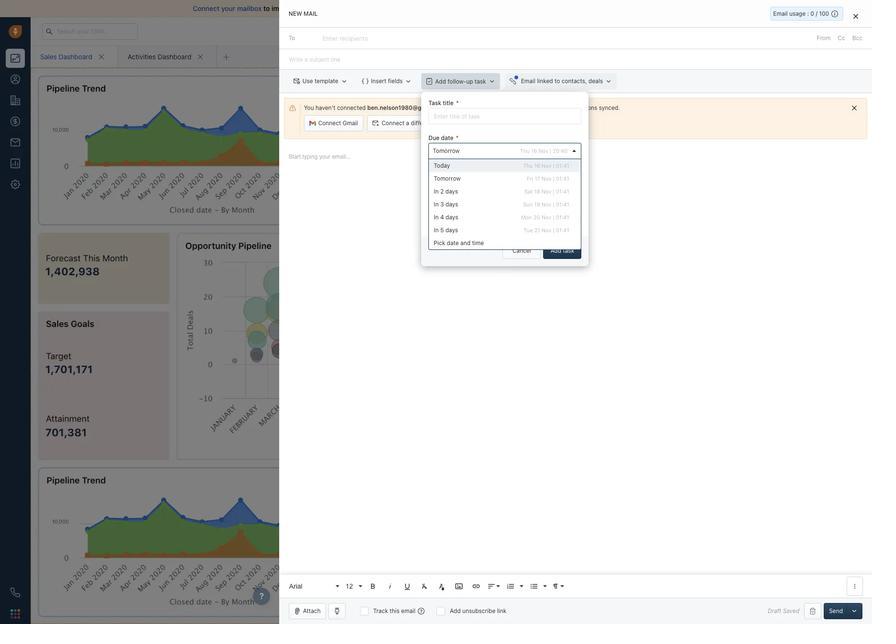 Task type: locate. For each thing, give the bounding box(es) containing it.
list box
[[429, 159, 581, 250]]

tomorrow for thu 16 nov | 20:40
[[433, 147, 460, 155]]

you
[[503, 221, 512, 228]]

date
[[441, 135, 454, 142], [447, 240, 459, 247]]

date inside list box
[[447, 240, 459, 247]]

ben.nelson1980@gmail.com
[[367, 104, 447, 111]]

in 3 days
[[434, 201, 458, 208]]

2 vertical spatial add
[[450, 608, 461, 615]]

mon
[[521, 214, 532, 221]]

tomorrow inside option
[[434, 175, 461, 182]]

email left linked
[[521, 78, 536, 85]]

add left follow-
[[435, 78, 446, 85]]

connect inside button
[[318, 120, 341, 127]]

0 horizontal spatial dashboard
[[59, 52, 92, 60]]

and
[[341, 4, 353, 12], [461, 240, 471, 247]]

nov for sun 19 nov | 01:41
[[542, 201, 552, 208]]

nov right 20
[[542, 214, 552, 221]]

| inside in 2 days option
[[553, 189, 554, 195]]

email down the "mon 20 nov | 01:41"
[[539, 221, 553, 228]]

0 vertical spatial the
[[456, 104, 464, 111]]

2 in from the top
[[434, 201, 439, 208]]

arial
[[289, 583, 303, 590]]

in 4 days option
[[429, 211, 581, 224]]

task left will at top right
[[437, 221, 449, 228]]

in inside option
[[434, 188, 439, 195]]

dashboard for sales dashboard
[[59, 52, 92, 60]]

thu
[[520, 148, 530, 154], [523, 163, 533, 169]]

0 vertical spatial tomorrow
[[433, 147, 460, 155]]

task inside dropdown button
[[475, 78, 486, 85]]

sun 19 nov | 01:41
[[523, 201, 569, 208]]

sales dashboard
[[40, 52, 92, 60]]

application
[[279, 144, 872, 598]]

01:41 down 20:40
[[556, 163, 569, 169]]

thu 16 nov | 20:40
[[520, 148, 568, 154]]

days
[[445, 188, 458, 195], [446, 201, 458, 208], [446, 214, 458, 221], [446, 227, 458, 234]]

date right pick
[[447, 240, 459, 247]]

insert fields button
[[357, 73, 417, 89]]

cc
[[838, 34, 845, 42]]

16
[[531, 148, 537, 154], [534, 163, 540, 169]]

in for in 3 days
[[434, 201, 439, 208]]

01:41 for 5
[[556, 227, 569, 234]]

1 01:41 from the top
[[556, 163, 569, 169]]

days inside option
[[445, 188, 458, 195]]

nov inside in 5 days option
[[542, 227, 552, 234]]

bcc
[[853, 34, 863, 42]]

0 vertical spatial a
[[420, 77, 423, 84]]

01:41 inside in 5 days option
[[556, 227, 569, 234]]

thu up fri
[[523, 163, 533, 169]]

/
[[816, 10, 818, 17]]

connect inside "button"
[[382, 120, 405, 127]]

activities dashboard
[[128, 52, 191, 60]]

connect down haven't
[[318, 120, 341, 127]]

task for task will be added after you send the email
[[437, 221, 449, 228]]

01:41
[[556, 163, 569, 169], [556, 176, 569, 182], [556, 189, 569, 195], [556, 201, 569, 208], [556, 214, 569, 221], [556, 227, 569, 234]]

0 vertical spatial thu
[[520, 148, 530, 154]]

track
[[373, 608, 388, 615]]

add for add unsubscribe link
[[450, 608, 461, 615]]

16 up thu 16 nov | 01:41
[[531, 148, 537, 154]]

email
[[773, 10, 788, 17], [521, 78, 536, 85]]

| inside in 3 days option
[[553, 201, 554, 208]]

nov up thu 16 nov | 01:41
[[539, 148, 549, 154]]

1 dashboard from the left
[[59, 52, 92, 60]]

tomorrow
[[433, 147, 460, 155], [434, 175, 461, 182]]

01:41 for 4
[[556, 214, 569, 221]]

in left 2 on the top right of page
[[434, 188, 439, 195]]

in left 3
[[434, 201, 439, 208]]

this is a sample report. dismiss for real data.
[[401, 77, 525, 84]]

gmail
[[343, 120, 358, 127]]

Write a subject line text field
[[279, 49, 872, 69]]

your
[[221, 4, 235, 12], [546, 104, 558, 111]]

19
[[534, 201, 540, 208]]

this
[[390, 608, 400, 615]]

thu for tomorrow
[[520, 148, 530, 154]]

2 horizontal spatial add
[[551, 247, 561, 254]]

0 vertical spatial your
[[221, 4, 235, 12]]

for
[[491, 77, 498, 84]]

task for task title
[[429, 100, 441, 107]]

connect your mailbox link
[[193, 4, 263, 12]]

Task title text field
[[429, 108, 582, 124]]

| up the 'sat 18 nov | 01:41'
[[553, 176, 555, 182]]

days for in 5 days
[[446, 227, 458, 234]]

task left "title"
[[429, 100, 441, 107]]

1 vertical spatial a
[[406, 120, 409, 127]]

date for due
[[441, 135, 454, 142]]

:
[[807, 10, 809, 17]]

nov inside in 2 days option
[[542, 189, 552, 195]]

01:41 down "fri 17 nov | 01:41" at top right
[[556, 189, 569, 195]]

0 horizontal spatial a
[[406, 120, 409, 127]]

0 vertical spatial add
[[435, 78, 446, 85]]

2 01:41 from the top
[[556, 176, 569, 182]]

0 horizontal spatial and
[[341, 4, 353, 12]]

connect your mailbox to improve deliverability and enable 2-way sync of email conversations.
[[193, 4, 488, 12]]

1 horizontal spatial the
[[529, 221, 537, 228]]

|
[[550, 148, 551, 154], [553, 163, 554, 169], [553, 176, 555, 182], [553, 189, 554, 195], [553, 201, 554, 208], [553, 214, 555, 221], [553, 227, 554, 234]]

6 01:41 from the top
[[556, 227, 569, 234]]

add task
[[551, 247, 574, 254]]

the down 20
[[529, 221, 537, 228]]

days right the 4
[[446, 214, 458, 221]]

01:41 inside in 4 days "option"
[[556, 214, 569, 221]]

1 vertical spatial and
[[461, 240, 471, 247]]

add left unsubscribe
[[450, 608, 461, 615]]

thu up the today option
[[520, 148, 530, 154]]

use template button
[[289, 73, 352, 89]]

connect for connect a different email
[[382, 120, 405, 127]]

nov inside in 4 days "option"
[[542, 214, 552, 221]]

in for in 2 days
[[434, 188, 439, 195]]

tomorrow down due date
[[433, 147, 460, 155]]

task
[[429, 100, 441, 107], [437, 221, 449, 228]]

to left crm.
[[449, 104, 454, 111]]

| left 20:40
[[550, 148, 551, 154]]

1 vertical spatial task
[[437, 221, 449, 228]]

to right linked
[[555, 78, 560, 85]]

mail
[[304, 10, 318, 17]]

dashboard right sales
[[59, 52, 92, 60]]

| for sun 19 nov | 01:41
[[553, 201, 554, 208]]

email left usage
[[773, 10, 788, 17]]

| inside the today option
[[553, 163, 554, 169]]

a right is
[[420, 77, 423, 84]]

4 in from the top
[[434, 227, 439, 234]]

template
[[315, 78, 338, 85]]

email linked to contacts, deals
[[521, 78, 603, 85]]

days inside "option"
[[446, 214, 458, 221]]

date right due at top
[[441, 135, 454, 142]]

in left 5
[[434, 227, 439, 234]]

| down "fri 17 nov | 01:41" at top right
[[553, 189, 554, 195]]

01:41 up the 'sat 18 nov | 01:41'
[[556, 176, 569, 182]]

1 horizontal spatial task
[[563, 247, 574, 254]]

in 5 days option
[[429, 224, 581, 237]]

list box inside dialog
[[429, 159, 581, 250]]

connect down ben.nelson1980@gmail.com
[[382, 120, 405, 127]]

list box containing today
[[429, 159, 581, 250]]

explore plans link
[[686, 25, 734, 37]]

add inside dropdown button
[[435, 78, 446, 85]]

0 vertical spatial email
[[773, 10, 788, 17]]

in left the 4
[[434, 214, 439, 221]]

email inside connect a different email "button"
[[436, 120, 450, 127]]

attach
[[303, 608, 321, 615]]

of
[[415, 4, 422, 12]]

days right 2 on the top right of page
[[445, 188, 458, 195]]

way
[[384, 4, 397, 12]]

1 horizontal spatial add
[[450, 608, 461, 615]]

nov for tue 21 nov | 01:41
[[542, 227, 552, 234]]

dashboard right activities
[[158, 52, 191, 60]]

be
[[461, 221, 468, 228]]

add follow-up task
[[435, 78, 486, 85]]

| down the 'sat 18 nov | 01:41'
[[553, 201, 554, 208]]

nov inside in 3 days option
[[542, 201, 552, 208]]

| inside in 5 days option
[[553, 227, 554, 234]]

send
[[514, 221, 527, 228]]

0 horizontal spatial email
[[521, 78, 536, 85]]

days for in 4 days
[[446, 214, 458, 221]]

1 vertical spatial date
[[447, 240, 459, 247]]

to
[[263, 4, 270, 12], [555, 78, 560, 85], [449, 104, 454, 111], [525, 104, 530, 111]]

in 3 days option
[[429, 198, 581, 211]]

add
[[435, 78, 446, 85], [551, 247, 561, 254], [450, 608, 461, 615]]

nov right 19
[[542, 201, 552, 208]]

your left the mailbox
[[221, 4, 235, 12]]

16 inside the today option
[[534, 163, 540, 169]]

| up "fri 17 nov | 01:41" at top right
[[553, 163, 554, 169]]

in inside "option"
[[434, 214, 439, 221]]

1 vertical spatial thu
[[523, 163, 533, 169]]

nov right 17
[[542, 176, 552, 182]]

a inside connect a different email "button"
[[406, 120, 409, 127]]

dashboard for activities dashboard
[[158, 52, 191, 60]]

email for email linked to contacts, deals
[[521, 78, 536, 85]]

0 vertical spatial date
[[441, 135, 454, 142]]

nov for mon 20 nov | 01:41
[[542, 214, 552, 221]]

01:41 down the 'sat 18 nov | 01:41'
[[556, 201, 569, 208]]

01:41 up add task
[[556, 227, 569, 234]]

0 vertical spatial 16
[[531, 148, 537, 154]]

fri
[[527, 176, 533, 182]]

| inside tomorrow option
[[553, 176, 555, 182]]

email inside button
[[521, 78, 536, 85]]

nov right 18
[[542, 189, 552, 195]]

in 2 days option
[[429, 185, 581, 198]]

conversations
[[560, 104, 597, 111]]

dashboard
[[59, 52, 92, 60], [158, 52, 191, 60]]

| down the "mon 20 nov | 01:41"
[[553, 227, 554, 234]]

a left the different
[[406, 120, 409, 127]]

plans
[[714, 27, 729, 34]]

1 vertical spatial add
[[551, 247, 561, 254]]

1 vertical spatial your
[[546, 104, 558, 111]]

| up tue 21 nov | 01:41
[[553, 214, 555, 221]]

0 vertical spatial task
[[429, 100, 441, 107]]

improve
[[272, 4, 297, 12]]

nov inside tomorrow option
[[542, 176, 552, 182]]

date for pick
[[447, 240, 459, 247]]

1 horizontal spatial your
[[546, 104, 558, 111]]

3 in from the top
[[434, 214, 439, 221]]

add task button
[[543, 243, 582, 259]]

| for thu 16 nov | 20:40
[[550, 148, 551, 154]]

5 01:41 from the top
[[556, 214, 569, 221]]

1 vertical spatial 16
[[534, 163, 540, 169]]

this
[[401, 77, 412, 84]]

tomorrow down "description"
[[434, 175, 461, 182]]

01:41 inside in 3 days option
[[556, 201, 569, 208]]

new
[[289, 10, 302, 17]]

days for in 2 days
[[445, 188, 458, 195]]

01:41 up tue 21 nov | 01:41
[[556, 214, 569, 221]]

task down tue 21 nov | 01:41
[[563, 247, 574, 254]]

clear formatting image
[[420, 582, 429, 591]]

0 horizontal spatial the
[[456, 104, 464, 111]]

email up due date
[[436, 120, 450, 127]]

dialog
[[279, 0, 872, 625]]

unsubscribe
[[462, 608, 496, 615]]

mailbox
[[237, 4, 262, 12]]

tomorrow option
[[429, 172, 581, 185]]

synced.
[[599, 104, 620, 111]]

nov for thu 16 nov | 01:41
[[542, 163, 552, 169]]

1 vertical spatial email
[[521, 78, 536, 85]]

nov inside the today option
[[542, 163, 552, 169]]

is
[[414, 77, 418, 84]]

3 01:41 from the top
[[556, 189, 569, 195]]

1 vertical spatial tomorrow
[[434, 175, 461, 182]]

your right keep
[[546, 104, 558, 111]]

task right up
[[475, 78, 486, 85]]

dialog containing arial
[[279, 0, 872, 625]]

1 in from the top
[[434, 188, 439, 195]]

16 up 17
[[534, 163, 540, 169]]

| for sat 18 nov | 01:41
[[553, 189, 554, 195]]

0 horizontal spatial add
[[435, 78, 446, 85]]

1 horizontal spatial and
[[461, 240, 471, 247]]

nov up "fri 17 nov | 01:41" at top right
[[542, 163, 552, 169]]

1 horizontal spatial email
[[773, 10, 788, 17]]

task title
[[429, 100, 454, 107]]

thu inside the today option
[[523, 163, 533, 169]]

01:41 inside in 2 days option
[[556, 189, 569, 195]]

nov
[[539, 148, 549, 154], [542, 163, 552, 169], [542, 176, 552, 182], [542, 189, 552, 195], [542, 201, 552, 208], [542, 214, 552, 221], [542, 227, 552, 234]]

and left the enable
[[341, 4, 353, 12]]

days right 3
[[446, 201, 458, 208]]

add down tue 21 nov | 01:41
[[551, 247, 561, 254]]

you
[[304, 104, 314, 111]]

01:41 inside the today option
[[556, 163, 569, 169]]

to right now
[[525, 104, 530, 111]]

your inside dialog
[[546, 104, 558, 111]]

more misc image
[[851, 582, 859, 591]]

nov right the 21
[[542, 227, 552, 234]]

and left time
[[461, 240, 471, 247]]

connect left the mailbox
[[193, 4, 220, 12]]

0 horizontal spatial task
[[475, 78, 486, 85]]

0 vertical spatial task
[[475, 78, 486, 85]]

1 horizontal spatial dashboard
[[158, 52, 191, 60]]

contacts,
[[562, 78, 587, 85]]

the right "title"
[[456, 104, 464, 111]]

days right 5
[[446, 227, 458, 234]]

now
[[512, 104, 523, 111]]

in 5 days
[[434, 227, 458, 234]]

| inside in 4 days "option"
[[553, 214, 555, 221]]

connect gmail button
[[304, 115, 363, 132]]

01:41 for 2
[[556, 189, 569, 195]]

send button
[[824, 604, 848, 620]]

2 dashboard from the left
[[158, 52, 191, 60]]

4 01:41 from the top
[[556, 201, 569, 208]]

in
[[434, 188, 439, 195], [434, 201, 439, 208], [434, 214, 439, 221], [434, 227, 439, 234]]



Task type: vqa. For each thing, say whether or not it's contained in the screenshot.
Fri 17 Nov | 01:41's |
yes



Task type: describe. For each thing, give the bounding box(es) containing it.
dismiss button
[[464, 76, 491, 85]]

draft saved
[[768, 608, 800, 615]]

3
[[440, 201, 444, 208]]

keep
[[532, 104, 545, 111]]

tue 21 nov | 01:41
[[524, 227, 569, 234]]

explore
[[692, 27, 712, 34]]

in 2 days
[[434, 188, 458, 195]]

connect for connect gmail
[[318, 120, 341, 127]]

Enter recipients text field
[[323, 31, 370, 46]]

time
[[472, 240, 484, 247]]

connect left it
[[482, 104, 505, 111]]

1 vertical spatial the
[[529, 221, 537, 228]]

italic (⌘i) image
[[386, 582, 394, 591]]

close image
[[854, 13, 858, 19]]

2-
[[377, 4, 384, 12]]

18
[[534, 189, 540, 195]]

email usage : 0 / 100
[[773, 10, 829, 17]]

use
[[303, 78, 313, 85]]

| for fri 17 nov | 01:41
[[553, 176, 555, 182]]

add for add follow-up task
[[435, 78, 446, 85]]

from
[[817, 34, 831, 42]]

attach button
[[289, 604, 326, 620]]

100
[[819, 10, 829, 17]]

16 for tomorrow
[[531, 148, 537, 154]]

different
[[411, 120, 434, 127]]

email right of
[[423, 4, 440, 12]]

cancel button
[[503, 243, 541, 259]]

real
[[500, 77, 510, 84]]

sales
[[40, 52, 57, 60]]

to inside button
[[555, 78, 560, 85]]

| for tue 21 nov | 01:41
[[553, 227, 554, 234]]

and inside list box
[[461, 240, 471, 247]]

insert fields
[[371, 78, 403, 85]]

saved
[[783, 608, 800, 615]]

arial button
[[286, 577, 340, 596]]

nov for fri 17 nov | 01:41
[[542, 176, 552, 182]]

linked
[[537, 78, 553, 85]]

email linked to contacts, deals button
[[505, 73, 617, 89]]

Type the details about this task… text field
[[429, 176, 582, 213]]

enable
[[354, 4, 376, 12]]

in for in 4 days
[[434, 214, 439, 221]]

email right the this
[[401, 608, 416, 615]]

sat
[[525, 189, 533, 195]]

in for in 5 days
[[434, 227, 439, 234]]

deliverability
[[299, 4, 339, 12]]

activities
[[128, 52, 156, 60]]

add for add task
[[551, 247, 561, 254]]

due
[[429, 135, 440, 142]]

fri 17 nov | 01:41
[[527, 176, 569, 182]]

use template
[[303, 78, 338, 85]]

2
[[440, 188, 444, 195]]

usage
[[790, 10, 806, 17]]

01:41 inside tomorrow option
[[556, 176, 569, 182]]

due date
[[429, 135, 454, 142]]

sync
[[399, 4, 414, 12]]

in 4 days
[[434, 214, 458, 221]]

1 horizontal spatial a
[[420, 77, 423, 84]]

insert
[[371, 78, 386, 85]]

application containing arial
[[279, 144, 872, 598]]

sun
[[523, 201, 533, 208]]

tomorrow for fri 17 nov | 01:41
[[434, 175, 461, 182]]

phone image
[[11, 588, 20, 598]]

01:41 for 3
[[556, 201, 569, 208]]

4
[[440, 214, 444, 221]]

freshworks switcher image
[[11, 610, 20, 619]]

connected
[[337, 104, 366, 111]]

email for email usage : 0 / 100
[[773, 10, 788, 17]]

new mail
[[289, 10, 318, 17]]

description
[[429, 167, 461, 174]]

sat 18 nov | 01:41
[[525, 189, 569, 195]]

follow-
[[448, 78, 466, 85]]

phone element
[[6, 583, 25, 603]]

pick date and time
[[434, 240, 484, 247]]

connect a different email button
[[367, 115, 455, 132]]

title
[[443, 100, 454, 107]]

add follow-up task button
[[421, 73, 500, 89]]

crm.
[[466, 104, 481, 111]]

0 vertical spatial and
[[341, 4, 353, 12]]

track this email
[[373, 608, 416, 615]]

0 horizontal spatial your
[[221, 4, 235, 12]]

sample
[[425, 77, 444, 84]]

deals
[[589, 78, 603, 85]]

today option
[[429, 159, 581, 172]]

1 vertical spatial task
[[563, 247, 574, 254]]

to right the mailbox
[[263, 4, 270, 12]]

draft
[[768, 608, 782, 615]]

bold (⌘b) image
[[369, 582, 377, 591]]

to
[[289, 34, 295, 42]]

| for thu 16 nov | 01:41
[[553, 163, 554, 169]]

will
[[451, 221, 459, 228]]

add follow-up task button
[[421, 73, 500, 89]]

nov for thu 16 nov | 20:40
[[539, 148, 549, 154]]

link
[[497, 608, 507, 615]]

conversations.
[[442, 4, 488, 12]]

nov for sat 18 nov | 01:41
[[542, 189, 552, 195]]

after
[[488, 221, 501, 228]]

5
[[440, 227, 444, 234]]

pick
[[434, 240, 445, 247]]

dismiss
[[467, 77, 488, 84]]

data.
[[512, 77, 525, 84]]

20
[[534, 214, 540, 221]]

connect a different email
[[382, 120, 450, 127]]

thu for today
[[523, 163, 533, 169]]

connect for connect your mailbox to improve deliverability and enable 2-way sync of email conversations.
[[193, 4, 220, 12]]

days for in 3 days
[[446, 201, 458, 208]]

task will be added after you send the email
[[437, 221, 553, 228]]

16 for today
[[534, 163, 540, 169]]

| for mon 20 nov | 01:41
[[553, 214, 555, 221]]

add unsubscribe link
[[450, 608, 507, 615]]

Search your CRM... text field
[[42, 23, 138, 39]]



